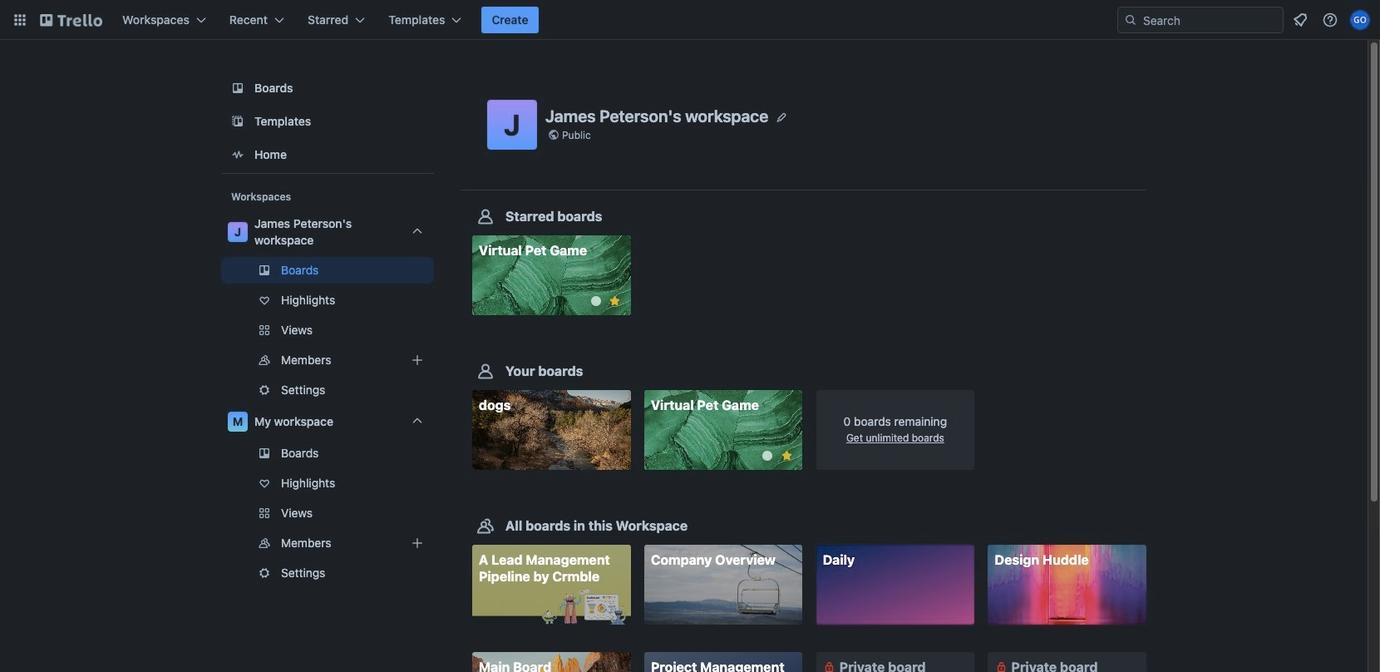 Task type: vqa. For each thing, say whether or not it's contained in the screenshot.
text box
no



Task type: describe. For each thing, give the bounding box(es) containing it.
click to unstar this board. it will be removed from your starred list. image for there is new activity on this board. image
[[780, 449, 795, 463]]

add image
[[408, 350, 428, 370]]

board image
[[228, 78, 248, 98]]

add image
[[408, 533, 428, 553]]

search image
[[1125, 13, 1138, 27]]

sm image
[[821, 658, 838, 672]]

0 notifications image
[[1291, 10, 1311, 30]]

primary element
[[0, 0, 1381, 40]]



Task type: locate. For each thing, give the bounding box(es) containing it.
template board image
[[228, 111, 248, 131]]

there is new activity on this board. image
[[763, 451, 773, 461]]

back to home image
[[40, 7, 102, 33]]

Search field
[[1138, 8, 1283, 32]]

sm image
[[993, 658, 1010, 672]]

there is new activity on this board. image
[[591, 296, 601, 306]]

gary orlando (garyorlando) image
[[1351, 10, 1371, 30]]

open information menu image
[[1323, 12, 1339, 28]]

home image
[[228, 145, 248, 165]]

click to unstar this board. it will be removed from your starred list. image right there is new activity on this board. image
[[780, 449, 795, 463]]

click to unstar this board. it will be removed from your starred list. image right there is new activity on this board. icon
[[608, 294, 623, 309]]

click to unstar this board. it will be removed from your starred list. image
[[608, 294, 623, 309], [780, 449, 795, 463]]

0 horizontal spatial click to unstar this board. it will be removed from your starred list. image
[[608, 294, 623, 309]]

1 vertical spatial click to unstar this board. it will be removed from your starred list. image
[[780, 449, 795, 463]]

click to unstar this board. it will be removed from your starred list. image for there is new activity on this board. icon
[[608, 294, 623, 309]]

1 horizontal spatial click to unstar this board. it will be removed from your starred list. image
[[780, 449, 795, 463]]

0 vertical spatial click to unstar this board. it will be removed from your starred list. image
[[608, 294, 623, 309]]



